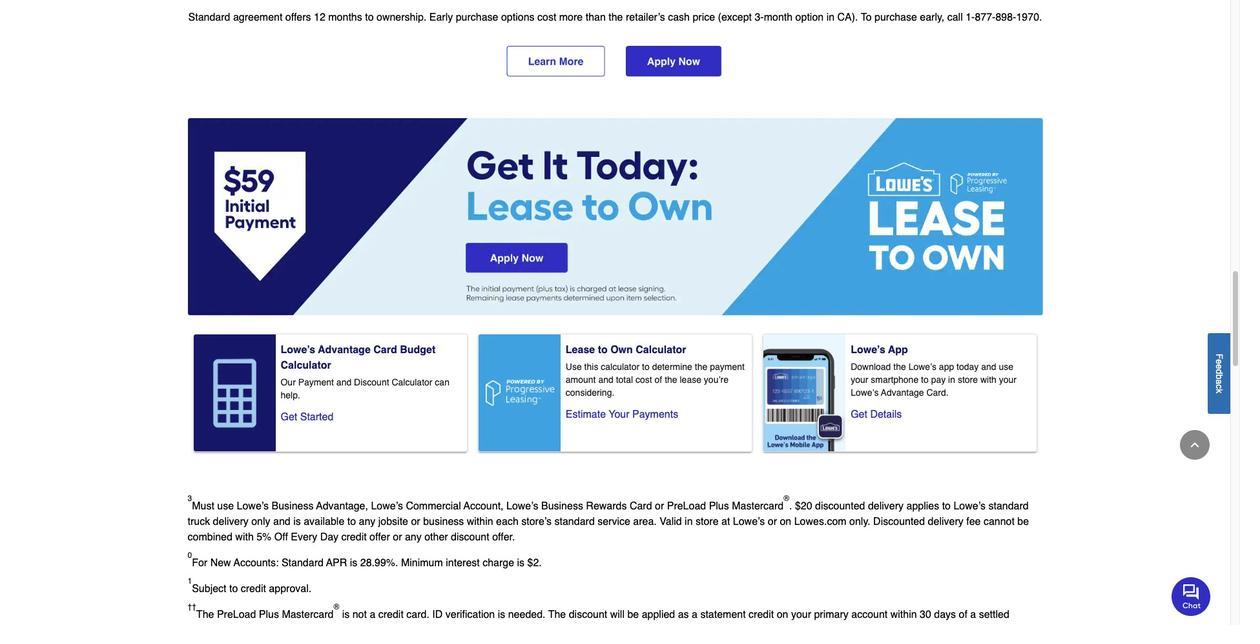 Task type: vqa. For each thing, say whether or not it's contained in the screenshot.
discount in the the 3 Must use   Lowe's Business Advantage, Lowe's Commercial Account, Lowe's Business Rewards Card or PreLoad Plus Mastercard ® . $20 discounted delivery applies to Lowe's standard truck delivery only and is available to any jobsite or business within each store's standard service area. Valid in store at Lowe's or on Lowes.com only. Discounted delivery fee cannot be combined with 5% Off Every Day credit offer or any other discount offer.
yes



Task type: describe. For each thing, give the bounding box(es) containing it.
your
[[609, 409, 630, 420]]

f
[[1215, 354, 1225, 359]]

within inside 3 must use   lowe's business advantage, lowe's commercial account, lowe's business rewards card or preload plus mastercard ® . $20 discounted delivery applies to lowe's standard truck delivery only and is available to any jobsite or business within each store's standard service area. valid in store at lowe's or on lowes.com only. discounted delivery fee cannot be combined with 5% off every day credit offer or any other discount offer.
[[467, 516, 493, 528]]

use inside lowe's app download the lowe's app today and use your smartphone to pay in store with your lowe's advantage card.
[[999, 362, 1014, 372]]

app
[[939, 362, 954, 372]]

valid
[[660, 516, 682, 528]]

discount inside 3 must use   lowe's business advantage, lowe's commercial account, lowe's business rewards card or preload plus mastercard ® . $20 discounted delivery applies to lowe's standard truck delivery only and is available to any jobsite or business within each store's standard service area. valid in store at lowe's or on lowes.com only. discounted delivery fee cannot be combined with 5% off every day credit offer or any other discount offer.
[[451, 532, 490, 543]]

available
[[304, 516, 345, 528]]

you're
[[704, 375, 729, 385]]

at
[[722, 516, 730, 528]]

(except
[[718, 12, 752, 23]]

mastercard inside 3 must use   lowe's business advantage, lowe's commercial account, lowe's business rewards card or preload plus mastercard ® . $20 discounted delivery applies to lowe's standard truck delivery only and is available to any jobsite or business within each store's standard service area. valid in store at lowe's or on lowes.com only. discounted delivery fee cannot be combined with 5% off every day credit offer or any other discount offer.
[[732, 501, 784, 512]]

2 horizontal spatial delivery
[[928, 516, 964, 528]]

get for get started
[[281, 411, 297, 423]]

1 horizontal spatial standard
[[989, 501, 1029, 512]]

verification
[[446, 609, 495, 621]]

day
[[320, 532, 339, 543]]

and inside lowe's app download the lowe's app today and use your smartphone to pay in store with your lowe's advantage card.
[[982, 362, 997, 372]]

1970.
[[1017, 12, 1042, 23]]

offer.
[[492, 532, 515, 543]]

the inside lowe's app download the lowe's app today and use your smartphone to pay in store with your lowe's advantage card.
[[894, 362, 906, 372]]

total
[[616, 375, 633, 385]]

lowe's up the jobsite
[[371, 501, 403, 512]]

1 vertical spatial standard
[[555, 516, 595, 528]]

and inside lowe's advantage card budget calculator our payment and discount calculator can help.
[[337, 377, 352, 388]]

considering.
[[566, 388, 615, 398]]

every
[[291, 532, 317, 543]]

own
[[611, 344, 633, 356]]

card inside 3 must use   lowe's business advantage, lowe's commercial account, lowe's business rewards card or preload plus mastercard ® . $20 discounted delivery applies to lowe's standard truck delivery only and is available to any jobsite or business within each store's standard service area. valid in store at lowe's or on lowes.com only. discounted delivery fee cannot be combined with 5% off every day credit offer or any other discount offer.
[[630, 501, 652, 512]]

in inside lowe's app download the lowe's app today and use your smartphone to pay in store with your lowe's advantage card.
[[949, 375, 956, 385]]

lowe's up get details
[[851, 388, 879, 398]]

payment
[[298, 377, 334, 388]]

store inside 3 must use   lowe's business advantage, lowe's commercial account, lowe's business rewards card or preload plus mastercard ® . $20 discounted delivery applies to lowe's standard truck delivery only and is available to any jobsite or business within each store's standard service area. valid in store at lowe's or on lowes.com only. discounted delivery fee cannot be combined with 5% off every day credit offer or any other discount offer.
[[696, 516, 719, 528]]

scroll to top element
[[1180, 430, 1210, 460]]

days
[[934, 609, 956, 621]]

app
[[888, 344, 908, 356]]

learn more. image
[[190, 46, 605, 77]]

is left not
[[342, 609, 350, 621]]

account,
[[464, 501, 504, 512]]

1 horizontal spatial your
[[851, 375, 869, 385]]

standard agreement offers 12 months to ownership. early purchase options cost more than the retailer's cash price (except 3-month option in ca). to purchase early, call 1-877-898-1970.
[[188, 12, 1042, 23]]

is left needed. in the left of the page
[[498, 609, 505, 621]]

to right calculator
[[642, 362, 650, 372]]

2 purchase from the left
[[875, 12, 917, 23]]

service
[[598, 516, 631, 528]]

advantage inside lowe's app download the lowe's app today and use your smartphone to pay in store with your lowe's advantage card.
[[881, 388, 924, 398]]

or down the jobsite
[[393, 532, 402, 543]]

mastercard inside †† the preload plus mastercard ® is not a credit card. id verification is needed. the discount will be applied as a statement credit on your primary account within 30 days of a settled transaction.
[[282, 609, 334, 621]]

or up valid
[[655, 501, 664, 512]]

than
[[586, 12, 606, 23]]

new
[[210, 557, 231, 569]]

and inside 3 must use   lowe's business advantage, lowe's commercial account, lowe's business rewards card or preload plus mastercard ® . $20 discounted delivery applies to lowe's standard truck delivery only and is available to any jobsite or business within each store's standard service area. valid in store at lowe's or on lowes.com only. discounted delivery fee cannot be combined with 5% off every day credit offer or any other discount offer.
[[273, 516, 291, 528]]

minimum
[[401, 557, 443, 569]]

on inside †† the preload plus mastercard ® is not a credit card. id verification is needed. the discount will be applied as a statement credit on your primary account within 30 days of a settled transaction.
[[777, 609, 789, 621]]

and inside lease to own calculator use this calculator to determine the payment amount and total cost of the lease you're considering.
[[599, 375, 614, 385]]

30
[[920, 609, 932, 621]]

is left $2. in the left of the page
[[517, 557, 525, 569]]

lowe's app download the lowe's app today and use your smartphone to pay in store with your lowe's advantage card.
[[851, 344, 1017, 398]]

only.
[[850, 516, 871, 528]]

898-
[[996, 12, 1017, 23]]

card.
[[927, 388, 949, 398]]

settled
[[979, 609, 1010, 621]]

0 vertical spatial any
[[359, 516, 376, 528]]

chevron up image
[[1189, 439, 1202, 452]]

credit left card.
[[378, 609, 404, 621]]

payments
[[633, 409, 678, 420]]

lowe's up only
[[237, 501, 269, 512]]

only
[[251, 516, 270, 528]]

$2.
[[528, 557, 542, 569]]

1 vertical spatial any
[[405, 532, 422, 543]]

get it today. lease to own. $59 initial payment. apply now. image
[[188, 118, 1043, 316]]

lowe's right at on the bottom of page
[[733, 516, 765, 528]]

in inside 3 must use   lowe's business advantage, lowe's commercial account, lowe's business rewards card or preload plus mastercard ® . $20 discounted delivery applies to lowe's standard truck delivery only and is available to any jobsite or business within each store's standard service area. valid in store at lowe's or on lowes.com only. discounted delivery fee cannot be combined with 5% off every day credit offer or any other discount offer.
[[685, 516, 693, 528]]

powered by progressive leasing logo. image
[[479, 335, 561, 451]]

must
[[192, 501, 214, 512]]

business
[[423, 516, 464, 528]]

0
[[188, 551, 192, 560]]

early
[[430, 12, 453, 23]]

0 for new accounts: standard apr is 28.99%. minimum interest charge is $2.
[[188, 551, 545, 569]]

1
[[188, 577, 192, 586]]

as
[[678, 609, 689, 621]]

call
[[948, 12, 963, 23]]

advantage inside lowe's advantage card budget calculator our payment and discount calculator can help.
[[318, 344, 371, 356]]

offer
[[370, 532, 390, 543]]

of inside lease to own calculator use this calculator to determine the payment amount and total cost of the lease you're considering.
[[655, 375, 662, 385]]

b
[[1215, 374, 1225, 379]]

12
[[314, 12, 326, 23]]

fee
[[967, 516, 981, 528]]

or right at on the bottom of page
[[768, 516, 777, 528]]

month
[[764, 12, 793, 23]]

smartphone
[[871, 375, 919, 385]]

help.
[[281, 390, 300, 400]]

credit inside 1 subject to credit approval.
[[241, 583, 266, 595]]

lease to own calculator use this calculator to determine the payment amount and total cost of the lease you're considering.
[[566, 344, 745, 398]]

to
[[861, 12, 872, 23]]

to left own
[[598, 344, 608, 356]]

will
[[610, 609, 625, 621]]

off
[[274, 532, 288, 543]]

apply now. image
[[626, 46, 1041, 77]]

use inside 3 must use   lowe's business advantage, lowe's commercial account, lowe's business rewards card or preload plus mastercard ® . $20 discounted delivery applies to lowe's standard truck delivery only and is available to any jobsite or business within each store's standard service area. valid in store at lowe's or on lowes.com only. discounted delivery fee cannot be combined with 5% off every day credit offer or any other discount offer.
[[217, 501, 234, 512]]

2 business from the left
[[541, 501, 583, 512]]

determine
[[652, 362, 693, 372]]

approval.
[[269, 583, 312, 595]]

lowe's up fee
[[954, 501, 986, 512]]

2 the from the left
[[548, 609, 566, 621]]

can
[[435, 377, 450, 388]]

cash
[[668, 12, 690, 23]]

3
[[188, 494, 192, 504]]

credit right statement
[[749, 609, 774, 621]]

® inside 3 must use   lowe's business advantage, lowe's commercial account, lowe's business rewards card or preload plus mastercard ® . $20 discounted delivery applies to lowe's standard truck delivery only and is available to any jobsite or business within each store's standard service area. valid in store at lowe's or on lowes.com only. discounted delivery fee cannot be combined with 5% off every day credit offer or any other discount offer.
[[784, 494, 790, 504]]

1 horizontal spatial delivery
[[868, 501, 904, 512]]

chat invite button image
[[1172, 577, 1211, 616]]

advantage,
[[316, 501, 368, 512]]

lease
[[566, 344, 595, 356]]

with inside lowe's app download the lowe's app today and use your smartphone to pay in store with your lowe's advantage card.
[[981, 375, 997, 385]]

1 purchase from the left
[[456, 12, 498, 23]]

3-
[[755, 12, 764, 23]]

this
[[584, 362, 599, 372]]

lowe's up store's on the bottom left of the page
[[507, 501, 539, 512]]

get started
[[281, 411, 334, 423]]

0 horizontal spatial delivery
[[213, 516, 249, 528]]

id
[[432, 609, 443, 621]]

rewards
[[586, 501, 627, 512]]

early,
[[920, 12, 945, 23]]

lowe's inside lowe's advantage card budget calculator our payment and discount calculator can help.
[[281, 344, 315, 356]]



Task type: locate. For each thing, give the bounding box(es) containing it.
combined
[[188, 532, 233, 543]]

area.
[[633, 516, 657, 528]]

card
[[374, 344, 397, 356], [630, 501, 652, 512]]

1 e from the top
[[1215, 359, 1225, 364]]

e up "b"
[[1215, 364, 1225, 369]]

of down determine
[[655, 375, 662, 385]]

and left total
[[599, 375, 614, 385]]

statement
[[701, 609, 746, 621]]

the down determine
[[665, 375, 677, 385]]

0 horizontal spatial in
[[685, 516, 693, 528]]

0 horizontal spatial advantage
[[318, 344, 371, 356]]

accounts:
[[234, 557, 279, 569]]

standard down rewards
[[555, 516, 595, 528]]

0 vertical spatial store
[[958, 375, 978, 385]]

0 horizontal spatial be
[[628, 609, 639, 621]]

to left pay
[[921, 375, 929, 385]]

advantage down 'smartphone'
[[881, 388, 924, 398]]

mastercard
[[732, 501, 784, 512], [282, 609, 334, 621]]

any up offer
[[359, 516, 376, 528]]

0 horizontal spatial standard
[[188, 12, 230, 23]]

get down help. at left bottom
[[281, 411, 297, 423]]

0 horizontal spatial standard
[[555, 516, 595, 528]]

within inside †† the preload plus mastercard ® is not a credit card. id verification is needed. the discount will be applied as a statement credit on your primary account within 30 days of a settled transaction.
[[891, 609, 917, 621]]

card.
[[407, 609, 430, 621]]

standard up 'cannot'
[[989, 501, 1029, 512]]

1 vertical spatial card
[[630, 501, 652, 512]]

0 horizontal spatial within
[[467, 516, 493, 528]]

a
[[1215, 379, 1225, 384], [370, 609, 376, 621], [692, 609, 698, 621], [971, 609, 976, 621]]

get for get details
[[851, 409, 868, 420]]

® inside †† the preload plus mastercard ® is not a credit card. id verification is needed. the discount will be applied as a statement credit on your primary account within 30 days of a settled transaction.
[[334, 603, 339, 612]]

††
[[188, 603, 196, 612]]

c
[[1215, 384, 1225, 389]]

in left 'ca).' at the top of the page
[[827, 12, 835, 23]]

delivery up combined
[[213, 516, 249, 528]]

0 horizontal spatial with
[[235, 532, 254, 543]]

0 horizontal spatial of
[[655, 375, 662, 385]]

discount up interest
[[451, 532, 490, 543]]

1 horizontal spatial of
[[959, 609, 968, 621]]

plus
[[709, 501, 729, 512]]

1 horizontal spatial calculator
[[392, 377, 433, 388]]

be
[[1018, 516, 1029, 528], [628, 609, 639, 621]]

with left 5%
[[235, 532, 254, 543]]

to right subject
[[229, 583, 238, 595]]

mastercard right the plus
[[732, 501, 784, 512]]

each
[[496, 516, 519, 528]]

1 vertical spatial cost
[[636, 375, 652, 385]]

0 horizontal spatial any
[[359, 516, 376, 528]]

amount
[[566, 375, 596, 385]]

credit down "accounts:"
[[241, 583, 266, 595]]

agreement
[[233, 12, 283, 23]]

calculator inside lease to own calculator use this calculator to determine the payment amount and total cost of the lease you're considering.
[[636, 344, 686, 356]]

2 horizontal spatial your
[[999, 375, 1017, 385]]

cost inside lease to own calculator use this calculator to determine the payment amount and total cost of the lease you're considering.
[[636, 375, 652, 385]]

download
[[851, 362, 891, 372]]

0 horizontal spatial card
[[374, 344, 397, 356]]

0 horizontal spatial the
[[196, 609, 214, 621]]

primary
[[814, 609, 849, 621]]

transaction.
[[188, 625, 241, 625]]

with right pay
[[981, 375, 997, 385]]

0 vertical spatial use
[[999, 362, 1014, 372]]

for
[[192, 557, 208, 569]]

1 horizontal spatial advantage
[[881, 388, 924, 398]]

option
[[796, 12, 824, 23]]

any
[[359, 516, 376, 528], [405, 532, 422, 543]]

1 vertical spatial ®
[[334, 603, 339, 612]]

the right needed. in the left of the page
[[548, 609, 566, 621]]

0 vertical spatial with
[[981, 375, 997, 385]]

1 horizontal spatial within
[[891, 609, 917, 621]]

1 vertical spatial advantage
[[881, 388, 924, 398]]

cost left more
[[538, 12, 557, 23]]

is up "every" on the left bottom of page
[[293, 516, 301, 528]]

store
[[958, 375, 978, 385], [696, 516, 719, 528]]

f e e d b a c k
[[1215, 354, 1225, 393]]

0 vertical spatial on
[[780, 516, 792, 528]]

1 horizontal spatial standard
[[282, 557, 324, 569]]

months
[[328, 12, 362, 23]]

a smartphone displaying a preview of the lowe's mobile app. image
[[764, 335, 846, 451]]

preload
[[667, 501, 706, 512]]

3 must use   lowe's business advantage, lowe's commercial account, lowe's business rewards card or preload plus mastercard ® . $20 discounted delivery applies to lowe's standard truck delivery only and is available to any jobsite or business within each store's standard service area. valid in store at lowe's or on lowes.com only. discounted delivery fee cannot be combined with 5% off every day credit offer or any other discount offer.
[[188, 494, 1029, 543]]

e up d
[[1215, 359, 1225, 364]]

0 vertical spatial discount
[[451, 532, 490, 543]]

advantage up discount
[[318, 344, 371, 356]]

to right applies
[[942, 501, 951, 512]]

1 vertical spatial discount
[[569, 609, 608, 621]]

0 vertical spatial ®
[[784, 494, 790, 504]]

1 horizontal spatial get
[[851, 409, 868, 420]]

calculator up determine
[[636, 344, 686, 356]]

ca).
[[838, 12, 858, 23]]

1 horizontal spatial ®
[[784, 494, 790, 504]]

1 vertical spatial calculator
[[281, 360, 331, 371]]

® left "discounted"
[[784, 494, 790, 504]]

is
[[293, 516, 301, 528], [350, 557, 358, 569], [517, 557, 525, 569], [342, 609, 350, 621], [498, 609, 505, 621]]

today
[[957, 362, 979, 372]]

1 horizontal spatial with
[[981, 375, 997, 385]]

card up area.
[[630, 501, 652, 512]]

offers
[[285, 12, 311, 23]]

0 horizontal spatial mastercard
[[282, 609, 334, 621]]

on down the . $20
[[780, 516, 792, 528]]

0 vertical spatial mastercard
[[732, 501, 784, 512]]

purchase right early
[[456, 12, 498, 23]]

with
[[981, 375, 997, 385], [235, 532, 254, 543]]

applied
[[642, 609, 675, 621]]

and left discount
[[337, 377, 352, 388]]

the up 'smartphone'
[[894, 362, 906, 372]]

credit
[[341, 532, 367, 543], [241, 583, 266, 595], [378, 609, 404, 621], [749, 609, 774, 621]]

1 vertical spatial be
[[628, 609, 639, 621]]

subject
[[192, 583, 226, 595]]

1 vertical spatial in
[[949, 375, 956, 385]]

price
[[693, 12, 715, 23]]

1 horizontal spatial in
[[827, 12, 835, 23]]

on inside 3 must use   lowe's business advantage, lowe's commercial account, lowe's business rewards card or preload plus mastercard ® . $20 discounted delivery applies to lowe's standard truck delivery only and is available to any jobsite or business within each store's standard service area. valid in store at lowe's or on lowes.com only. discounted delivery fee cannot be combined with 5% off every day credit offer or any other discount offer.
[[780, 516, 792, 528]]

lowe's advantage card budget calculator. our payment and discount calculator can help. get started. image
[[194, 335, 276, 451]]

your
[[851, 375, 869, 385], [999, 375, 1017, 385], [791, 609, 812, 621]]

lowe's up our
[[281, 344, 315, 356]]

0 horizontal spatial ®
[[334, 603, 339, 612]]

0 horizontal spatial calculator
[[281, 360, 331, 371]]

lowes.com
[[794, 516, 847, 528]]

on
[[780, 516, 792, 528], [777, 609, 789, 621]]

or right the jobsite
[[411, 516, 420, 528]]

store down today
[[958, 375, 978, 385]]

estimate your payments
[[566, 409, 678, 420]]

business up off
[[272, 501, 314, 512]]

in down preload
[[685, 516, 693, 528]]

discounted
[[815, 501, 865, 512]]

2 vertical spatial in
[[685, 516, 693, 528]]

budget
[[400, 344, 436, 356]]

2 e from the top
[[1215, 364, 1225, 369]]

to right months
[[365, 12, 374, 23]]

be right will
[[628, 609, 639, 621]]

0 horizontal spatial purchase
[[456, 12, 498, 23]]

0 vertical spatial of
[[655, 375, 662, 385]]

a inside button
[[1215, 379, 1225, 384]]

get details
[[851, 409, 902, 420]]

®
[[784, 494, 790, 504], [334, 603, 339, 612]]

the
[[196, 609, 214, 621], [548, 609, 566, 621]]

with inside 3 must use   lowe's business advantage, lowe's commercial account, lowe's business rewards card or preload plus mastercard ® . $20 discounted delivery applies to lowe's standard truck delivery only and is available to any jobsite or business within each store's standard service area. valid in store at lowe's or on lowes.com only. discounted delivery fee cannot be combined with 5% off every day credit offer or any other discount offer.
[[235, 532, 254, 543]]

options
[[501, 12, 535, 23]]

our
[[281, 377, 296, 388]]

1 the from the left
[[196, 609, 214, 621]]

be inside †† the preload plus mastercard ® is not a credit card. id verification is needed. the discount will be applied as a statement credit on your primary account within 30 days of a settled transaction.
[[628, 609, 639, 621]]

mastercard down approval.
[[282, 609, 334, 621]]

credit right day
[[341, 532, 367, 543]]

1 horizontal spatial any
[[405, 532, 422, 543]]

1 horizontal spatial purchase
[[875, 12, 917, 23]]

the up lease
[[695, 362, 708, 372]]

0 vertical spatial card
[[374, 344, 397, 356]]

be right 'cannot'
[[1018, 516, 1029, 528]]

d
[[1215, 369, 1225, 374]]

discount inside †† the preload plus mastercard ® is not a credit card. id verification is needed. the discount will be applied as a statement credit on your primary account within 30 days of a settled transaction.
[[569, 609, 608, 621]]

standard down "every" on the left bottom of page
[[282, 557, 324, 569]]

1 vertical spatial within
[[891, 609, 917, 621]]

0 horizontal spatial store
[[696, 516, 719, 528]]

1 business from the left
[[272, 501, 314, 512]]

1 vertical spatial store
[[696, 516, 719, 528]]

get left the 'details'
[[851, 409, 868, 420]]

a right not
[[370, 609, 376, 621]]

0 horizontal spatial discount
[[451, 532, 490, 543]]

to inside 1 subject to credit approval.
[[229, 583, 238, 595]]

0 horizontal spatial your
[[791, 609, 812, 621]]

credit inside 3 must use   lowe's business advantage, lowe's commercial account, lowe's business rewards card or preload plus mastercard ® . $20 discounted delivery applies to lowe's standard truck delivery only and is available to any jobsite or business within each store's standard service area. valid in store at lowe's or on lowes.com only. discounted delivery fee cannot be combined with 5% off every day credit offer or any other discount offer.
[[341, 532, 367, 543]]

1 horizontal spatial store
[[958, 375, 978, 385]]

to inside lowe's app download the lowe's app today and use your smartphone to pay in store with your lowe's advantage card.
[[921, 375, 929, 385]]

delivery up discounted
[[868, 501, 904, 512]]

1 vertical spatial use
[[217, 501, 234, 512]]

0 vertical spatial advantage
[[318, 344, 371, 356]]

0 vertical spatial be
[[1018, 516, 1029, 528]]

in right pay
[[949, 375, 956, 385]]

and right today
[[982, 362, 997, 372]]

cost right total
[[636, 375, 652, 385]]

1 horizontal spatial the
[[548, 609, 566, 621]]

0 vertical spatial calculator
[[636, 344, 686, 356]]

store's
[[522, 516, 552, 528]]

0 horizontal spatial business
[[272, 501, 314, 512]]

card left budget
[[374, 344, 397, 356]]

1 vertical spatial standard
[[282, 557, 324, 569]]

lowe's up pay
[[909, 362, 937, 372]]

a left settled
[[971, 609, 976, 621]]

within
[[467, 516, 493, 528], [891, 609, 917, 621]]

1 horizontal spatial card
[[630, 501, 652, 512]]

k
[[1215, 389, 1225, 393]]

1 vertical spatial with
[[235, 532, 254, 543]]

your inside †† the preload plus mastercard ® is not a credit card. id verification is needed. the discount will be applied as a statement credit on your primary account within 30 days of a settled transaction.
[[791, 609, 812, 621]]

2 horizontal spatial calculator
[[636, 344, 686, 356]]

1 vertical spatial mastercard
[[282, 609, 334, 621]]

is inside 3 must use   lowe's business advantage, lowe's commercial account, lowe's business rewards card or preload plus mastercard ® . $20 discounted delivery applies to lowe's standard truck delivery only and is available to any jobsite or business within each store's standard service area. valid in store at lowe's or on lowes.com only. discounted delivery fee cannot be combined with 5% off every day credit offer or any other discount offer.
[[293, 516, 301, 528]]

. $20
[[790, 501, 813, 512]]

lease
[[680, 375, 702, 385]]

standard left agreement
[[188, 12, 230, 23]]

the
[[609, 12, 623, 23], [695, 362, 708, 372], [894, 362, 906, 372], [665, 375, 677, 385]]

to down advantage,
[[347, 516, 356, 528]]

0 vertical spatial standard
[[989, 501, 1029, 512]]

calculator
[[636, 344, 686, 356], [281, 360, 331, 371], [392, 377, 433, 388]]

cannot
[[984, 516, 1015, 528]]

the right than
[[609, 12, 623, 23]]

be inside 3 must use   lowe's business advantage, lowe's commercial account, lowe's business rewards card or preload plus mastercard ® . $20 discounted delivery applies to lowe's standard truck delivery only and is available to any jobsite or business within each store's standard service area. valid in store at lowe's or on lowes.com only. discounted delivery fee cannot be combined with 5% off every day credit offer or any other discount offer.
[[1018, 516, 1029, 528]]

use right today
[[999, 362, 1014, 372]]

the up the transaction.
[[196, 609, 214, 621]]

card inside lowe's advantage card budget calculator our payment and discount calculator can help.
[[374, 344, 397, 356]]

of inside †† the preload plus mastercard ® is not a credit card. id verification is needed. the discount will be applied as a statement credit on your primary account within 30 days of a settled transaction.
[[959, 609, 968, 621]]

® left not
[[334, 603, 339, 612]]

1 horizontal spatial discount
[[569, 609, 608, 621]]

use right must
[[217, 501, 234, 512]]

on left primary
[[777, 609, 789, 621]]

applies
[[907, 501, 940, 512]]

0 vertical spatial cost
[[538, 12, 557, 23]]

a up the k
[[1215, 379, 1225, 384]]

e
[[1215, 359, 1225, 364], [1215, 364, 1225, 369]]

store inside lowe's app download the lowe's app today and use your smartphone to pay in store with your lowe's advantage card.
[[958, 375, 978, 385]]

pay
[[931, 375, 946, 385]]

1 horizontal spatial cost
[[636, 375, 652, 385]]

standard inside 0 for new accounts: standard apr is 28.99%. minimum interest charge is $2.
[[282, 557, 324, 569]]

1 horizontal spatial business
[[541, 501, 583, 512]]

within down account,
[[467, 516, 493, 528]]

purchase right to
[[875, 12, 917, 23]]

lowe's
[[281, 344, 315, 356], [851, 344, 886, 356], [909, 362, 937, 372], [851, 388, 879, 398], [237, 501, 269, 512], [371, 501, 403, 512], [507, 501, 539, 512], [954, 501, 986, 512], [733, 516, 765, 528]]

lowe's up download
[[851, 344, 886, 356]]

0 vertical spatial standard
[[188, 12, 230, 23]]

0 horizontal spatial get
[[281, 411, 297, 423]]

apr
[[326, 557, 347, 569]]

store left at on the bottom of page
[[696, 516, 719, 528]]

calculator up "payment"
[[281, 360, 331, 371]]

0 horizontal spatial use
[[217, 501, 234, 512]]

account
[[852, 609, 888, 621]]

preload plus
[[217, 609, 279, 621]]

and
[[982, 362, 997, 372], [599, 375, 614, 385], [337, 377, 352, 388], [273, 516, 291, 528]]

of right days
[[959, 609, 968, 621]]

f e e d b a c k button
[[1208, 333, 1231, 414]]

calculator left can
[[392, 377, 433, 388]]

delivery down applies
[[928, 516, 964, 528]]

business up store's on the bottom left of the page
[[541, 501, 583, 512]]

1 vertical spatial of
[[959, 609, 968, 621]]

1 horizontal spatial mastercard
[[732, 501, 784, 512]]

is right apr
[[350, 557, 358, 569]]

delivery
[[868, 501, 904, 512], [213, 516, 249, 528], [928, 516, 964, 528]]

any left other
[[405, 532, 422, 543]]

within left 30
[[891, 609, 917, 621]]

1 vertical spatial on
[[777, 609, 789, 621]]

0 vertical spatial within
[[467, 516, 493, 528]]

interest
[[446, 557, 480, 569]]

28.99%.
[[360, 557, 398, 569]]

2 vertical spatial calculator
[[392, 377, 433, 388]]

truck
[[188, 516, 210, 528]]

more
[[559, 12, 583, 23]]

2 horizontal spatial in
[[949, 375, 956, 385]]

1 horizontal spatial use
[[999, 362, 1014, 372]]

0 horizontal spatial cost
[[538, 12, 557, 23]]

started
[[300, 411, 334, 423]]

a right as
[[692, 609, 698, 621]]

1 horizontal spatial be
[[1018, 516, 1029, 528]]

and up off
[[273, 516, 291, 528]]

0 vertical spatial in
[[827, 12, 835, 23]]

discount left will
[[569, 609, 608, 621]]

standard
[[188, 12, 230, 23], [282, 557, 324, 569]]

payment
[[710, 362, 745, 372]]



